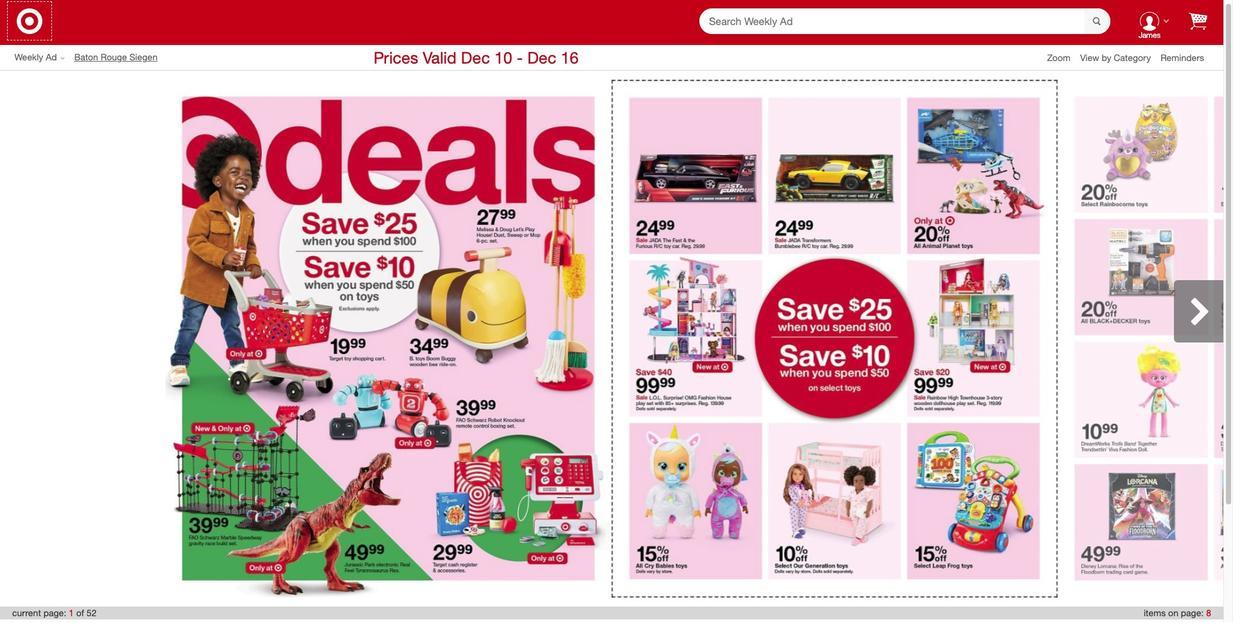 Task type: vqa. For each thing, say whether or not it's contained in the screenshot.
Eligible to the middle
no



Task type: describe. For each thing, give the bounding box(es) containing it.
james link
[[1130, 0, 1170, 41]]

view
[[1081, 52, 1100, 63]]

current page: 1 of 52
[[12, 607, 97, 618]]

-
[[517, 47, 523, 67]]

1 dec from the left
[[461, 47, 490, 67]]

prices valid dec 10 - dec 16
[[374, 47, 579, 67]]

zoom-in element
[[1048, 52, 1071, 63]]

page 2 image
[[613, 81, 1057, 596]]

1
[[69, 607, 74, 618]]

go to target.com image
[[17, 8, 42, 34]]

rouge
[[101, 52, 127, 63]]

view by category
[[1081, 52, 1152, 63]]

baton rouge siegen link
[[74, 51, 167, 64]]

page 1 image
[[166, 80, 612, 598]]

10
[[495, 47, 513, 67]]

weekly ad
[[14, 52, 57, 63]]

prices
[[374, 47, 418, 67]]

8
[[1207, 607, 1212, 618]]

ad
[[46, 52, 57, 63]]

weekly
[[14, 52, 43, 63]]

of
[[76, 607, 84, 618]]

items on page: 8
[[1144, 607, 1212, 618]]



Task type: locate. For each thing, give the bounding box(es) containing it.
on
[[1169, 607, 1179, 618]]

valid
[[423, 47, 457, 67]]

zoom link
[[1048, 51, 1081, 64]]

page: left 1
[[43, 607, 66, 618]]

dec right -
[[528, 47, 557, 67]]

1 horizontal spatial page:
[[1182, 607, 1204, 618]]

52
[[87, 607, 97, 618]]

current
[[12, 607, 41, 618]]

view your cart on target.com image
[[1189, 12, 1208, 30]]

reminders link
[[1161, 51, 1215, 64]]

by
[[1102, 52, 1112, 63]]

page 3 image
[[1059, 80, 1234, 598]]

baton
[[74, 52, 98, 63]]

view by category link
[[1081, 52, 1161, 63]]

dec
[[461, 47, 490, 67], [528, 47, 557, 67]]

zoom
[[1048, 52, 1071, 63]]

2 dec from the left
[[528, 47, 557, 67]]

page: left 8
[[1182, 607, 1204, 618]]

james
[[1139, 30, 1161, 40]]

16
[[561, 47, 579, 67]]

dec left 10
[[461, 47, 490, 67]]

weekly ad link
[[14, 51, 74, 64]]

category
[[1114, 52, 1152, 63]]

items
[[1144, 607, 1166, 618]]

Search Weekly Ad search field
[[700, 8, 1111, 35]]

0 horizontal spatial page:
[[43, 607, 66, 618]]

1 page: from the left
[[43, 607, 66, 618]]

siegen
[[130, 52, 158, 63]]

baton rouge siegen
[[74, 52, 158, 63]]

1 horizontal spatial dec
[[528, 47, 557, 67]]

2 page: from the left
[[1182, 607, 1204, 618]]

page:
[[43, 607, 66, 618], [1182, 607, 1204, 618]]

0 horizontal spatial dec
[[461, 47, 490, 67]]

reminders
[[1161, 52, 1205, 63]]

form
[[700, 8, 1111, 35]]



